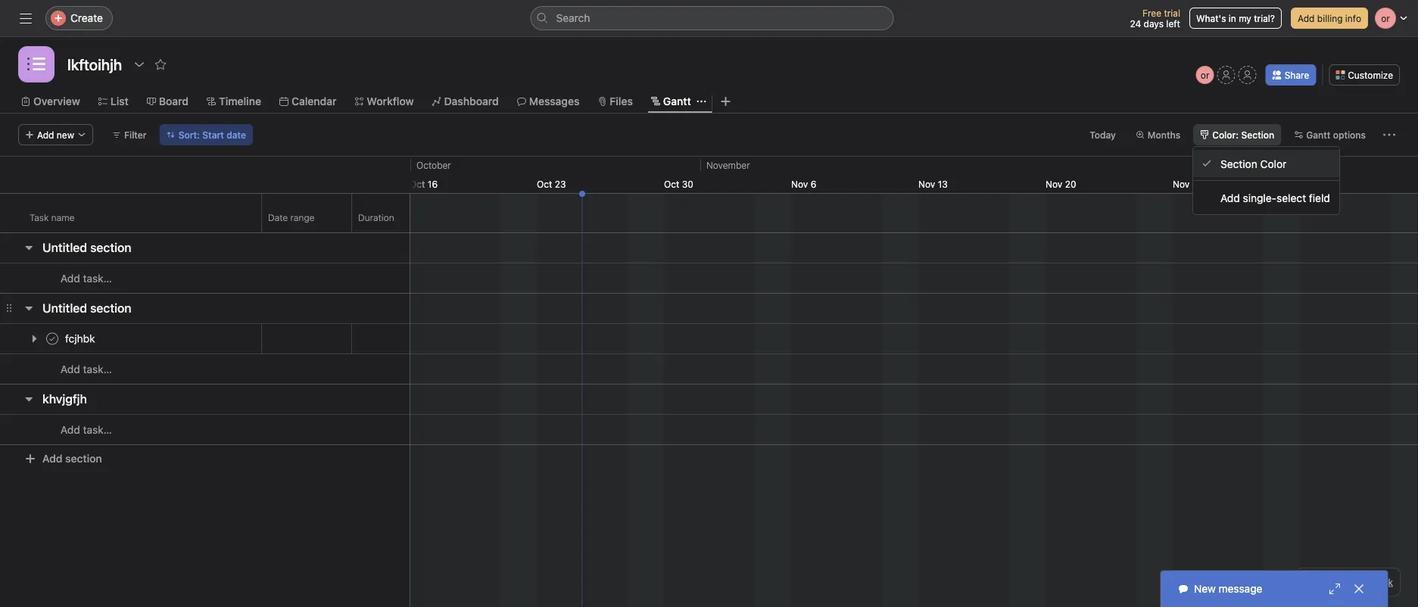 Task type: describe. For each thing, give the bounding box(es) containing it.
filter
[[124, 130, 147, 140]]

add task… row for untitled section
[[0, 263, 410, 294]]

field
[[1310, 191, 1331, 204]]

untitled section for 1st untitled section button
[[42, 241, 132, 255]]

overview
[[33, 95, 80, 108]]

list image
[[27, 55, 45, 73]]

completed image
[[43, 330, 61, 348]]

search list box
[[531, 6, 894, 30]]

add section button
[[18, 445, 108, 473]]

left
[[1167, 18, 1181, 29]]

sort: start date
[[179, 130, 246, 140]]

24
[[1131, 18, 1142, 29]]

range
[[290, 213, 315, 223]]

gantt for gantt options
[[1307, 130, 1331, 140]]

13
[[938, 179, 948, 189]]

task
[[30, 213, 49, 223]]

board link
[[147, 93, 189, 110]]

new send feedback
[[1304, 577, 1394, 588]]

trial
[[1165, 8, 1181, 18]]

30
[[682, 179, 694, 189]]

nov 13
[[919, 179, 948, 189]]

1 vertical spatial section
[[1221, 157, 1258, 170]]

send feedback link
[[1330, 576, 1394, 589]]

messages link
[[517, 93, 580, 110]]

fcjhbk cell
[[0, 323, 262, 355]]

collapse task list for this section image for untitled section
[[23, 242, 35, 254]]

27
[[1193, 179, 1204, 189]]

messages
[[529, 95, 580, 108]]

files
[[610, 95, 633, 108]]

info
[[1346, 13, 1362, 23]]

select
[[1277, 191, 1307, 204]]

what's
[[1197, 13, 1227, 23]]

6
[[811, 179, 817, 189]]

add inside add new popup button
[[37, 130, 54, 140]]

color: section button
[[1194, 124, 1282, 145]]

options
[[1334, 130, 1367, 140]]

dashboard link
[[432, 93, 499, 110]]

oct 23
[[537, 179, 566, 189]]

workflow
[[367, 95, 414, 108]]

free
[[1143, 8, 1162, 18]]

nov 6
[[792, 179, 817, 189]]

customize button
[[1330, 64, 1401, 86]]

new
[[57, 130, 74, 140]]

sort:
[[179, 130, 200, 140]]

send
[[1330, 577, 1352, 588]]

free trial 24 days left
[[1131, 8, 1181, 29]]

add for add billing info button
[[1298, 13, 1315, 23]]

add task… button for untitled section
[[42, 270, 112, 287]]

collapse task list for this section image for khvjgfjh
[[23, 393, 35, 405]]

khvjgfjh
[[42, 392, 87, 406]]

feedback
[[1354, 577, 1394, 588]]

list link
[[98, 93, 129, 110]]

color: section
[[1213, 130, 1275, 140]]

sort: start date button
[[160, 124, 253, 145]]

color
[[1261, 157, 1287, 170]]

gantt for gantt
[[664, 95, 691, 108]]

calendar link
[[280, 93, 337, 110]]

20
[[1066, 179, 1077, 189]]

task… for untitled section
[[83, 272, 112, 285]]

filter button
[[105, 124, 154, 145]]

add for add task… button corresponding to khvjgfjh
[[61, 424, 80, 436]]

add section
[[42, 453, 102, 465]]

expand subtask list for the task fcjhbk image
[[28, 333, 40, 345]]

gantt options button
[[1288, 124, 1374, 145]]

share button
[[1266, 64, 1317, 86]]

nov for nov 27
[[1174, 179, 1190, 189]]

add inside add section "button"
[[42, 453, 62, 465]]

add task… button for khvjgfjh
[[42, 422, 112, 439]]

search button
[[531, 6, 894, 30]]

single-
[[1244, 191, 1277, 204]]

workflow link
[[355, 93, 414, 110]]

nov for nov 6
[[792, 179, 809, 189]]

more actions image
[[1384, 129, 1396, 141]]

overview link
[[21, 93, 80, 110]]

december dec 4
[[1252, 160, 1326, 189]]

2 untitled from the top
[[42, 301, 87, 316]]

1 untitled from the top
[[42, 241, 87, 255]]

or button
[[1197, 66, 1215, 84]]

khvjgfjh button
[[42, 386, 87, 413]]

calendar
[[292, 95, 337, 108]]

2 add task… row from the top
[[0, 354, 410, 385]]

23
[[555, 179, 566, 189]]

or
[[1201, 70, 1210, 80]]

16
[[428, 179, 438, 189]]

in
[[1229, 13, 1237, 23]]

add task… row for khvjgfjh
[[0, 414, 410, 445]]

start
[[202, 130, 224, 140]]

add task image
[[95, 393, 107, 405]]

oct for oct 16
[[410, 179, 425, 189]]

new
[[1304, 577, 1324, 588]]



Task type: locate. For each thing, give the bounding box(es) containing it.
section down color: section "dropdown button"
[[1221, 157, 1258, 170]]

list
[[110, 95, 129, 108]]

files link
[[598, 93, 633, 110]]

create
[[70, 12, 103, 24]]

2 collapse task list for this section image from the top
[[23, 393, 35, 405]]

date
[[227, 130, 246, 140]]

0 vertical spatial task…
[[83, 272, 112, 285]]

add task… up fcjhbk text box on the left bottom
[[61, 272, 112, 285]]

2 nov from the left
[[919, 179, 936, 189]]

share
[[1285, 70, 1310, 80]]

timeline link
[[207, 93, 261, 110]]

gantt left options
[[1307, 130, 1331, 140]]

collapse task list for this section image left khvjgfjh 'button'
[[23, 393, 35, 405]]

days
[[1144, 18, 1164, 29]]

today button
[[1083, 124, 1123, 145]]

date range
[[268, 213, 315, 223]]

customize
[[1349, 70, 1394, 80]]

add inside add billing info button
[[1298, 13, 1315, 23]]

oct 30
[[664, 179, 694, 189]]

oct left 30
[[664, 179, 680, 189]]

new message
[[1195, 583, 1263, 595]]

0 vertical spatial section
[[1242, 130, 1275, 140]]

0 vertical spatial untitled section button
[[42, 234, 132, 261]]

add single-select field link
[[1194, 184, 1340, 211]]

add task… button up fcjhbk text box on the left bottom
[[42, 270, 112, 287]]

section color
[[1221, 157, 1287, 170]]

gantt
[[664, 95, 691, 108], [1307, 130, 1331, 140]]

name
[[51, 213, 75, 223]]

add task… button
[[42, 270, 112, 287], [42, 361, 112, 378], [42, 422, 112, 439]]

add tab image
[[720, 95, 732, 108]]

0 vertical spatial add task… row
[[0, 263, 410, 294]]

dec
[[1301, 179, 1318, 189]]

add to starred image
[[155, 58, 167, 70]]

gantt link
[[651, 93, 691, 110]]

add left billing
[[1298, 13, 1315, 23]]

2 vertical spatial task…
[[83, 424, 112, 436]]

0 horizontal spatial gantt
[[664, 95, 691, 108]]

fcjhbk text field
[[62, 331, 100, 347]]

add left "single-"
[[1221, 191, 1241, 204]]

add task… down fcjhbk text box on the left bottom
[[61, 363, 112, 376]]

timeline
[[219, 95, 261, 108]]

1 vertical spatial untitled
[[42, 301, 87, 316]]

months button
[[1129, 124, 1188, 145]]

add new button
[[18, 124, 93, 145]]

oct left 23
[[537, 179, 553, 189]]

december
[[1252, 160, 1296, 170]]

add task… row
[[0, 263, 410, 294], [0, 354, 410, 385], [0, 414, 410, 445]]

oct left 16
[[410, 179, 425, 189]]

1 vertical spatial section
[[90, 301, 132, 316]]

2 add task… button from the top
[[42, 361, 112, 378]]

today
[[1090, 130, 1117, 140]]

add up add section at the left bottom of page
[[61, 424, 80, 436]]

what's in my trial?
[[1197, 13, 1276, 23]]

nov 27
[[1174, 179, 1204, 189]]

3 add task… from the top
[[61, 424, 112, 436]]

search
[[556, 12, 590, 24]]

close image
[[1354, 583, 1366, 595]]

2 horizontal spatial oct
[[664, 179, 680, 189]]

0 vertical spatial section
[[90, 241, 132, 255]]

1 collapse task list for this section image from the top
[[23, 242, 35, 254]]

1 add task… from the top
[[61, 272, 112, 285]]

2 vertical spatial add task… row
[[0, 414, 410, 445]]

untitled section
[[42, 241, 132, 255], [42, 301, 132, 316]]

color:
[[1213, 130, 1240, 140]]

4
[[1320, 179, 1326, 189]]

add task… button up add section at the left bottom of page
[[42, 422, 112, 439]]

2 vertical spatial section
[[65, 453, 102, 465]]

nov left 6
[[792, 179, 809, 189]]

nov left 20
[[1046, 179, 1063, 189]]

gantt options
[[1307, 130, 1367, 140]]

1 vertical spatial collapse task list for this section image
[[23, 393, 35, 405]]

0 vertical spatial add task… button
[[42, 270, 112, 287]]

gantt left "tab actions" image
[[664, 95, 691, 108]]

add new
[[37, 130, 74, 140]]

add task… up add section at the left bottom of page
[[61, 424, 112, 436]]

untitled down the name
[[42, 241, 87, 255]]

task name
[[30, 213, 75, 223]]

untitled section for 1st untitled section button from the bottom
[[42, 301, 132, 316]]

october
[[417, 160, 451, 170]]

untitled up the completed icon
[[42, 301, 87, 316]]

None text field
[[352, 325, 473, 353]]

task… up fcjhbk text box on the left bottom
[[83, 272, 112, 285]]

collapse task list for this section image
[[23, 242, 35, 254], [23, 393, 35, 405]]

add billing info button
[[1292, 8, 1369, 29]]

3 add task… button from the top
[[42, 422, 112, 439]]

add
[[1298, 13, 1315, 23], [37, 130, 54, 140], [1221, 191, 1241, 204], [61, 272, 80, 285], [61, 363, 80, 376], [61, 424, 80, 436], [42, 453, 62, 465]]

expand new message image
[[1330, 583, 1342, 595]]

oct
[[410, 179, 425, 189], [537, 179, 553, 189], [664, 179, 680, 189]]

add inside add single-select field link
[[1221, 191, 1241, 204]]

1 vertical spatial add task… row
[[0, 354, 410, 385]]

board
[[159, 95, 189, 108]]

nov left 13
[[919, 179, 936, 189]]

add down the name
[[61, 272, 80, 285]]

2 oct from the left
[[537, 179, 553, 189]]

task… down 'add task' image at the left bottom of page
[[83, 424, 112, 436]]

3 oct from the left
[[664, 179, 680, 189]]

billing
[[1318, 13, 1344, 23]]

1 vertical spatial task…
[[83, 363, 112, 376]]

1 oct from the left
[[410, 179, 425, 189]]

trial?
[[1255, 13, 1276, 23]]

untitled section button
[[42, 234, 132, 261], [42, 295, 132, 322]]

untitled section button down the name
[[42, 234, 132, 261]]

None text field
[[64, 51, 126, 78]]

section inside "button"
[[65, 453, 102, 465]]

3 add task… row from the top
[[0, 414, 410, 445]]

add task… for khvjgfjh
[[61, 424, 112, 436]]

add billing info
[[1298, 13, 1362, 23]]

Completed checkbox
[[43, 330, 61, 348]]

0 vertical spatial add task…
[[61, 272, 112, 285]]

create button
[[45, 6, 113, 30]]

0 vertical spatial collapse task list for this section image
[[23, 242, 35, 254]]

add for untitled section add task… button
[[61, 272, 80, 285]]

task…
[[83, 272, 112, 285], [83, 363, 112, 376], [83, 424, 112, 436]]

untitled
[[42, 241, 87, 255], [42, 301, 87, 316]]

untitled section button up fcjhbk text box on the left bottom
[[42, 295, 132, 322]]

1 nov from the left
[[792, 179, 809, 189]]

nov for nov 13
[[919, 179, 936, 189]]

section
[[90, 241, 132, 255], [90, 301, 132, 316], [65, 453, 102, 465]]

add task… for untitled section
[[61, 272, 112, 285]]

show options image
[[133, 58, 146, 70]]

1 add task… button from the top
[[42, 270, 112, 287]]

add single-select field
[[1221, 191, 1331, 204]]

3 nov from the left
[[1046, 179, 1063, 189]]

section inside "dropdown button"
[[1242, 130, 1275, 140]]

untitled section down the name
[[42, 241, 132, 255]]

2 vertical spatial add task…
[[61, 424, 112, 436]]

task… up 'add task' image at the left bottom of page
[[83, 363, 112, 376]]

nov left 27
[[1174, 179, 1190, 189]]

0 horizontal spatial oct
[[410, 179, 425, 189]]

nov 20
[[1046, 179, 1077, 189]]

oct for oct 23
[[537, 179, 553, 189]]

0 vertical spatial gantt
[[664, 95, 691, 108]]

task… for khvjgfjh
[[83, 424, 112, 436]]

1 vertical spatial untitled section
[[42, 301, 132, 316]]

november
[[707, 160, 751, 170]]

add left new
[[37, 130, 54, 140]]

add task… button down fcjhbk text box on the left bottom
[[42, 361, 112, 378]]

oct 16
[[410, 179, 438, 189]]

1 horizontal spatial gantt
[[1307, 130, 1331, 140]]

my
[[1240, 13, 1252, 23]]

2 untitled section from the top
[[42, 301, 132, 316]]

nov for nov 20
[[1046, 179, 1063, 189]]

1 untitled section from the top
[[42, 241, 132, 255]]

tab actions image
[[697, 97, 707, 106]]

collapse task list for this section image
[[23, 302, 35, 314]]

expand sidebar image
[[20, 12, 32, 24]]

add for second add task… button from the top
[[61, 363, 80, 376]]

months
[[1148, 130, 1181, 140]]

1 add task… row from the top
[[0, 263, 410, 294]]

dashboard
[[444, 95, 499, 108]]

section up section color on the right of the page
[[1242, 130, 1275, 140]]

1 untitled section button from the top
[[42, 234, 132, 261]]

0 vertical spatial untitled
[[42, 241, 87, 255]]

add down khvjgfjh 'button'
[[42, 453, 62, 465]]

2 vertical spatial add task… button
[[42, 422, 112, 439]]

add task…
[[61, 272, 112, 285], [61, 363, 112, 376], [61, 424, 112, 436]]

1 vertical spatial add task… button
[[42, 361, 112, 378]]

section
[[1242, 130, 1275, 140], [1221, 157, 1258, 170]]

3 task… from the top
[[83, 424, 112, 436]]

gantt inside button
[[1307, 130, 1331, 140]]

1 task… from the top
[[83, 272, 112, 285]]

add up khvjgfjh 'button'
[[61, 363, 80, 376]]

1 vertical spatial untitled section button
[[42, 295, 132, 322]]

2 task… from the top
[[83, 363, 112, 376]]

1 horizontal spatial oct
[[537, 179, 553, 189]]

1 vertical spatial gantt
[[1307, 130, 1331, 140]]

2 untitled section button from the top
[[42, 295, 132, 322]]

collapse task list for this section image down task
[[23, 242, 35, 254]]

gantt inside "link"
[[664, 95, 691, 108]]

untitled section up fcjhbk text box on the left bottom
[[42, 301, 132, 316]]

2 add task… from the top
[[61, 363, 112, 376]]

4 nov from the left
[[1174, 179, 1190, 189]]

what's in my trial? button
[[1190, 8, 1283, 29]]

section color link
[[1194, 150, 1340, 177]]

oct for oct 30
[[664, 179, 680, 189]]

0 vertical spatial untitled section
[[42, 241, 132, 255]]

duration
[[358, 213, 394, 223]]

add for add single-select field link at the right of page
[[1221, 191, 1241, 204]]

1 vertical spatial add task…
[[61, 363, 112, 376]]

date
[[268, 213, 288, 223]]



Task type: vqa. For each thing, say whether or not it's contained in the screenshot.
Global Element
no



